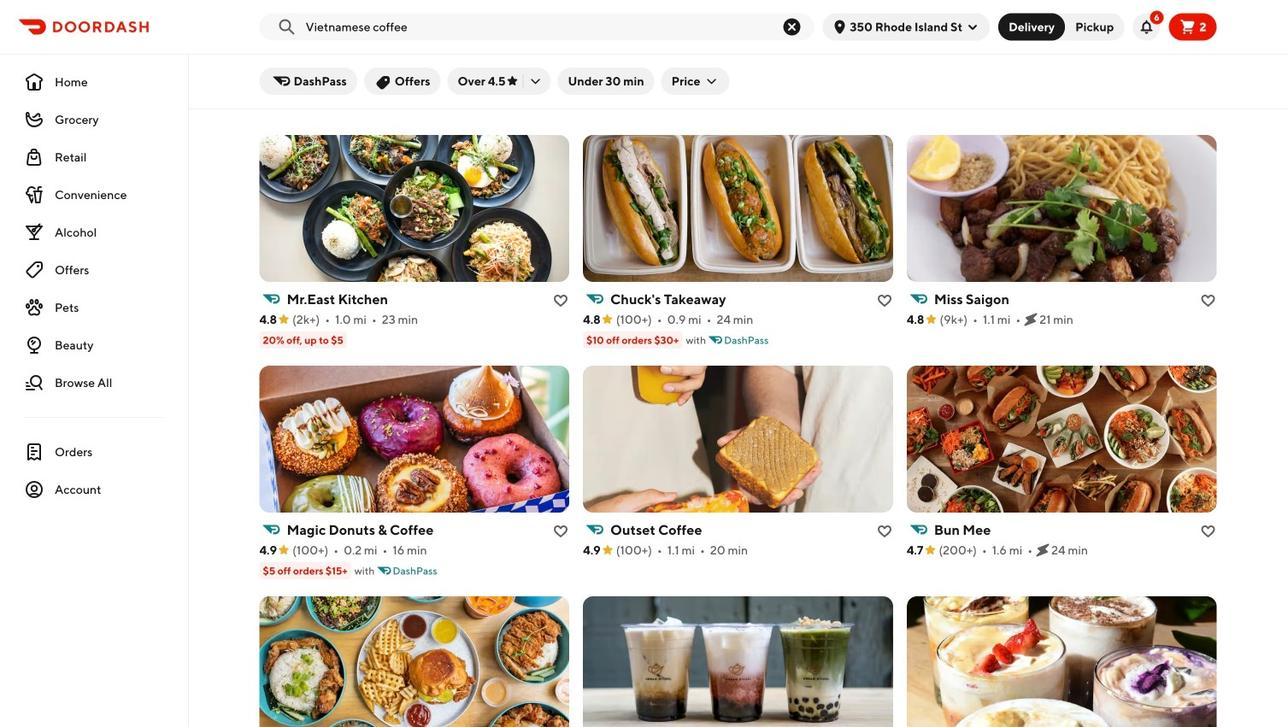 Task type: describe. For each thing, give the bounding box(es) containing it.
clear search input image
[[782, 17, 802, 37]]

Store search: begin typing to search for stores available on DoorDash text field
[[306, 18, 768, 35]]

toggle order method (delivery or pickup) option group
[[999, 13, 1125, 41]]



Task type: vqa. For each thing, say whether or not it's contained in the screenshot.
4.8
no



Task type: locate. For each thing, give the bounding box(es) containing it.
1 vertical spatial click to add this store to your saved list image
[[878, 525, 892, 538]]

1 click to add this store to your saved list image from the top
[[878, 294, 892, 308]]

click to add this store to your saved list image
[[878, 294, 892, 308], [878, 525, 892, 538]]

notification bell image
[[1140, 20, 1154, 34]]

click to add this store to your saved list image
[[554, 294, 568, 308], [1202, 294, 1215, 308], [554, 525, 568, 538], [1202, 525, 1215, 538]]

None button
[[999, 13, 1065, 41], [1052, 13, 1125, 41], [999, 13, 1065, 41], [1052, 13, 1125, 41]]

2 click to add this store to your saved list image from the top
[[878, 525, 892, 538]]

0 vertical spatial click to add this store to your saved list image
[[878, 294, 892, 308]]



